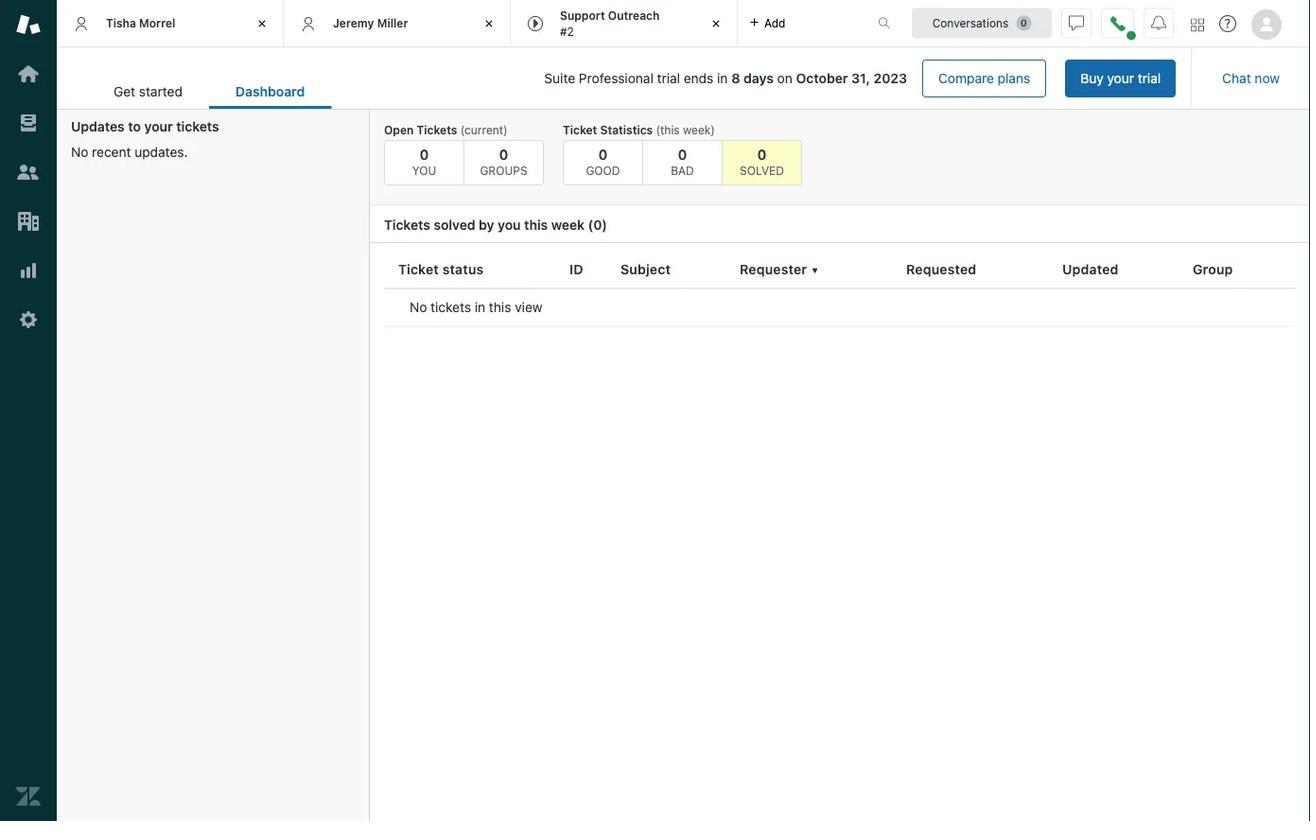 Task type: locate. For each thing, give the bounding box(es) containing it.
main element
[[0, 0, 57, 821]]

no for no recent updates.
[[71, 144, 88, 160]]

0 up solved
[[757, 146, 767, 162]]

1 vertical spatial this
[[489, 299, 511, 315]]

in down status
[[475, 299, 485, 315]]

this right the you
[[524, 217, 548, 233]]

1 horizontal spatial your
[[1107, 70, 1134, 86]]

0 inside 0 good
[[598, 146, 608, 162]]

you
[[412, 164, 436, 177]]

0 inside the 0 groups
[[499, 146, 508, 162]]

0 up good
[[598, 146, 608, 162]]

1 vertical spatial tickets
[[384, 217, 430, 233]]

customers image
[[16, 160, 41, 184]]

requester
[[740, 261, 807, 277]]

open
[[384, 123, 414, 136]]

ends
[[684, 70, 714, 86]]

0 up bad
[[678, 146, 687, 162]]

week)
[[683, 123, 715, 136]]

good
[[586, 164, 620, 177]]

no for no tickets in this view
[[410, 299, 427, 315]]

tickets down the ticket status on the left of page
[[431, 299, 471, 315]]

1 horizontal spatial ticket
[[563, 123, 597, 136]]

compare plans
[[938, 70, 1030, 86]]

1 horizontal spatial close image
[[707, 14, 726, 33]]

close image for tab containing support outreach
[[707, 14, 726, 33]]

views image
[[16, 111, 41, 135]]

1 trial from the left
[[1138, 70, 1161, 86]]

trial
[[1138, 70, 1161, 86], [657, 70, 680, 86]]

0 for 0 groups
[[499, 146, 508, 162]]

0 horizontal spatial close image
[[253, 14, 271, 33]]

trial down 'notifications' image
[[1138, 70, 1161, 86]]

tisha
[[106, 16, 136, 30]]

no down updates
[[71, 144, 88, 160]]

tickets solved by you this week ( 0 )
[[384, 217, 607, 233]]

0 up you
[[420, 146, 429, 162]]

support
[[560, 9, 605, 22]]

tickets
[[176, 119, 219, 134], [431, 299, 471, 315]]

0 inside 0 you
[[420, 146, 429, 162]]

week
[[551, 217, 585, 233]]

dashboard
[[235, 84, 305, 99]]

section
[[347, 60, 1176, 97]]

)
[[602, 217, 607, 233]]

conversations button
[[912, 8, 1052, 38]]

this left view
[[489, 299, 511, 315]]

0 horizontal spatial trial
[[657, 70, 680, 86]]

tab
[[511, 0, 738, 47]]

close image
[[480, 14, 499, 33]]

ticket inside grid
[[398, 261, 439, 277]]

no tickets in this view
[[410, 299, 542, 315]]

0 for 0 you
[[420, 146, 429, 162]]

tickets
[[417, 123, 457, 136], [384, 217, 430, 233]]

0 vertical spatial ticket
[[563, 123, 597, 136]]

jeremy miller
[[333, 16, 408, 30]]

updated
[[1062, 261, 1119, 277]]

now
[[1255, 70, 1280, 86]]

jeremy
[[333, 16, 374, 30]]

zendesk products image
[[1191, 18, 1204, 32]]

0
[[420, 146, 429, 162], [499, 146, 508, 162], [598, 146, 608, 162], [678, 146, 687, 162], [757, 146, 767, 162], [593, 217, 602, 233]]

1 horizontal spatial no
[[410, 299, 427, 315]]

chat now
[[1222, 70, 1280, 86]]

close image up dashboard
[[253, 14, 271, 33]]

trial for professional
[[657, 70, 680, 86]]

chat now button
[[1207, 60, 1295, 97]]

ticket for ticket statistics (this week)
[[563, 123, 597, 136]]

close image inside tisha morrel tab
[[253, 14, 271, 33]]

1 horizontal spatial tickets
[[431, 299, 471, 315]]

tisha morrel tab
[[57, 0, 284, 47]]

close image
[[253, 14, 271, 33], [707, 14, 726, 33]]

your right 'to'
[[144, 119, 173, 134]]

2023
[[874, 70, 907, 86]]

0 vertical spatial your
[[1107, 70, 1134, 86]]

1 horizontal spatial in
[[717, 70, 728, 86]]

group
[[1193, 261, 1233, 277]]

ticket up 0 good
[[563, 123, 597, 136]]

tickets left solved
[[384, 217, 430, 233]]

0 horizontal spatial no
[[71, 144, 88, 160]]

no down the ticket status on the left of page
[[410, 299, 427, 315]]

in left 8
[[717, 70, 728, 86]]

1 vertical spatial ticket
[[398, 261, 439, 277]]

0 horizontal spatial your
[[144, 119, 173, 134]]

ticket
[[563, 123, 597, 136], [398, 261, 439, 277]]

started
[[139, 84, 183, 99]]

0 inside 0 bad
[[678, 146, 687, 162]]

tickets up updates.
[[176, 119, 219, 134]]

1 close image from the left
[[253, 14, 271, 33]]

by
[[479, 217, 494, 233]]

0 vertical spatial no
[[71, 144, 88, 160]]

(
[[588, 217, 593, 233]]

1 vertical spatial tickets
[[431, 299, 471, 315]]

statistics
[[600, 123, 653, 136]]

0 inside 0 solved
[[757, 146, 767, 162]]

2 close image from the left
[[707, 14, 726, 33]]

your right buy
[[1107, 70, 1134, 86]]

0 vertical spatial this
[[524, 217, 548, 233]]

you
[[498, 217, 521, 233]]

in
[[717, 70, 728, 86], [475, 299, 485, 315]]

0 up groups on the left of the page
[[499, 146, 508, 162]]

buy
[[1080, 70, 1104, 86]]

tickets up 0 you
[[417, 123, 457, 136]]

2 trial from the left
[[657, 70, 680, 86]]

suite professional trial ends in 8 days on october 31, 2023
[[544, 70, 907, 86]]

no
[[71, 144, 88, 160], [410, 299, 427, 315]]

get started image
[[16, 61, 41, 86]]

trial for your
[[1138, 70, 1161, 86]]

your
[[1107, 70, 1134, 86], [144, 119, 173, 134]]

solved
[[740, 164, 784, 177]]

0 bad
[[671, 146, 694, 177]]

get help image
[[1219, 15, 1236, 32]]

0 vertical spatial in
[[717, 70, 728, 86]]

0 solved
[[740, 146, 784, 177]]

tab list
[[87, 74, 331, 109]]

0 horizontal spatial ticket
[[398, 261, 439, 277]]

close image left add popup button
[[707, 14, 726, 33]]

0 groups
[[480, 146, 527, 177]]

ticket left status
[[398, 261, 439, 277]]

0 vertical spatial tickets
[[176, 119, 219, 134]]

chat
[[1222, 70, 1251, 86]]

(current)
[[460, 123, 508, 136]]

add button
[[738, 0, 797, 46]]

this
[[524, 217, 548, 233], [489, 299, 511, 315]]

close image inside tab
[[707, 14, 726, 33]]

1 vertical spatial no
[[410, 299, 427, 315]]

tickets inside grid
[[431, 299, 471, 315]]

bad
[[671, 164, 694, 177]]

recent
[[92, 144, 131, 160]]

0 you
[[412, 146, 436, 177]]

1 vertical spatial in
[[475, 299, 485, 315]]

1 horizontal spatial trial
[[1138, 70, 1161, 86]]

grid
[[370, 251, 1310, 821]]

notifications image
[[1151, 16, 1166, 31]]

section containing compare plans
[[347, 60, 1176, 97]]

trial inside buy your trial button
[[1138, 70, 1161, 86]]

organizations image
[[16, 209, 41, 234]]

trial left ends
[[657, 70, 680, 86]]



Task type: vqa. For each thing, say whether or not it's contained in the screenshot.
11:15
no



Task type: describe. For each thing, give the bounding box(es) containing it.
plans
[[998, 70, 1030, 86]]

buy your trial
[[1080, 70, 1161, 86]]

id
[[569, 261, 583, 277]]

to
[[128, 119, 141, 134]]

0 for 0 solved
[[757, 146, 767, 162]]

get started tab
[[87, 74, 209, 109]]

0 vertical spatial tickets
[[417, 123, 457, 136]]

0 horizontal spatial in
[[475, 299, 485, 315]]

updates to your tickets
[[71, 119, 219, 134]]

grid containing ticket status
[[370, 251, 1310, 821]]

ticket status
[[398, 261, 484, 277]]

in inside section
[[717, 70, 728, 86]]

1 horizontal spatial this
[[524, 217, 548, 233]]

ticket for ticket status
[[398, 261, 439, 277]]

zendesk support image
[[16, 12, 41, 37]]

admin image
[[16, 307, 41, 332]]

0 for 0 good
[[598, 146, 608, 162]]

tab list containing get started
[[87, 74, 331, 109]]

0 horizontal spatial this
[[489, 299, 511, 315]]

professional
[[579, 70, 654, 86]]

31,
[[851, 70, 870, 86]]

0 good
[[586, 146, 620, 177]]

solved
[[434, 217, 475, 233]]

compare
[[938, 70, 994, 86]]

0 horizontal spatial tickets
[[176, 119, 219, 134]]

october
[[796, 70, 848, 86]]

zendesk image
[[16, 784, 41, 809]]

get started
[[114, 84, 183, 99]]

jeremy miller tab
[[284, 0, 511, 47]]

status
[[442, 261, 484, 277]]

groups
[[480, 164, 527, 177]]

tabs tab list
[[57, 0, 858, 47]]

tisha morrel
[[106, 16, 175, 30]]

tab containing support outreach
[[511, 0, 738, 47]]

days
[[744, 70, 774, 86]]

morrel
[[139, 16, 175, 30]]

ticket statistics (this week)
[[563, 123, 715, 136]]

reporting image
[[16, 258, 41, 283]]

(this
[[656, 123, 680, 136]]

your inside button
[[1107, 70, 1134, 86]]

outreach
[[608, 9, 660, 22]]

8
[[731, 70, 740, 86]]

compare plans button
[[922, 60, 1046, 97]]

get
[[114, 84, 135, 99]]

no recent updates.
[[71, 144, 188, 160]]

#2
[[560, 25, 574, 38]]

updates
[[71, 119, 125, 134]]

view
[[515, 299, 542, 315]]

conversations
[[932, 17, 1009, 30]]

updates.
[[135, 144, 188, 160]]

1 vertical spatial your
[[144, 119, 173, 134]]

miller
[[377, 16, 408, 30]]

button displays agent's chat status as invisible. image
[[1069, 16, 1084, 31]]

0 right week on the left top
[[593, 217, 602, 233]]

subject
[[621, 261, 671, 277]]

0 for 0 bad
[[678, 146, 687, 162]]

suite
[[544, 70, 575, 86]]

buy your trial button
[[1065, 60, 1176, 97]]

open tickets (current)
[[384, 123, 508, 136]]

close image for tisha morrel tab
[[253, 14, 271, 33]]

support outreach #2
[[560, 9, 660, 38]]

add
[[764, 17, 786, 30]]

requested
[[906, 261, 977, 277]]

on
[[777, 70, 792, 86]]

October 31, 2023 text field
[[796, 70, 907, 86]]



